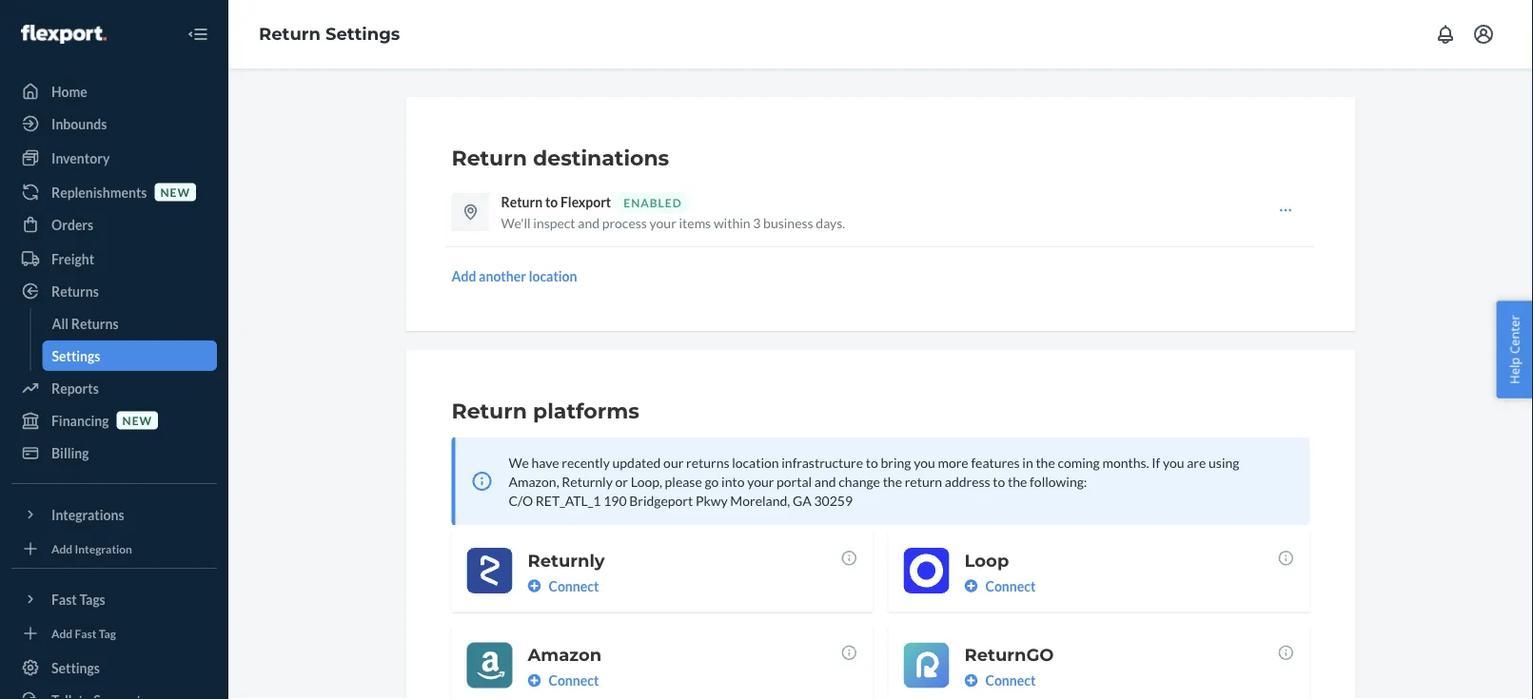 Task type: locate. For each thing, give the bounding box(es) containing it.
connect button for returnly
[[528, 577, 599, 596]]

connect button for amazon
[[528, 672, 599, 691]]

add inside button
[[452, 268, 476, 284]]

connect for returnly
[[549, 578, 599, 594]]

the right in
[[1036, 455, 1055, 471]]

plus circle image
[[528, 674, 541, 688], [965, 674, 978, 688]]

1 vertical spatial settings link
[[11, 653, 217, 683]]

1 plus circle image from the left
[[528, 674, 541, 688]]

location right the another
[[529, 268, 577, 284]]

returns
[[686, 455, 730, 471]]

items
[[679, 215, 711, 231]]

more
[[938, 455, 969, 471]]

190
[[604, 493, 627, 509]]

new up orders link
[[160, 185, 190, 199]]

1 vertical spatial your
[[747, 474, 774, 490]]

returns inside the all returns link
[[71, 316, 119, 332]]

in
[[1023, 455, 1033, 471]]

return to flexport
[[501, 194, 611, 210]]

plus circle image
[[528, 580, 541, 593], [965, 580, 978, 593]]

1 vertical spatial add
[[51, 542, 73, 556]]

connect
[[549, 578, 599, 594], [986, 578, 1036, 594], [549, 673, 599, 689], [986, 673, 1036, 689]]

location up into
[[732, 455, 779, 471]]

returnly inside we have recently updated our returns location infrastructure to bring you more features in the coming months. if you are using amazon, returnly or loop, please go into your portal and change the return address to the following: c/o ret_atl_1 190 bridgeport pkwy moreland, ga 30259
[[562, 474, 613, 490]]

2 vertical spatial settings
[[51, 660, 100, 676]]

add for add integration
[[51, 542, 73, 556]]

and down the flexport on the top
[[578, 215, 600, 231]]

1 plus circle image from the left
[[528, 580, 541, 593]]

0 vertical spatial and
[[578, 215, 600, 231]]

0 horizontal spatial new
[[122, 414, 152, 427]]

1 horizontal spatial plus circle image
[[965, 674, 978, 688]]

recently
[[562, 455, 610, 471]]

0 horizontal spatial and
[[578, 215, 600, 231]]

return
[[259, 23, 321, 44], [452, 145, 527, 171], [501, 194, 543, 210], [452, 398, 527, 424]]

add for add fast tag
[[51, 627, 73, 641]]

loop,
[[631, 474, 662, 490]]

inventory
[[51, 150, 110, 166]]

3
[[753, 215, 761, 231]]

connect up amazon
[[549, 578, 599, 594]]

you right 'if'
[[1163, 455, 1185, 471]]

1 vertical spatial location
[[732, 455, 779, 471]]

1 vertical spatial and
[[815, 474, 836, 490]]

return platforms
[[452, 398, 640, 424]]

pkwy
[[696, 493, 728, 509]]

freight link
[[11, 244, 217, 274]]

tag
[[99, 627, 116, 641]]

settings
[[326, 23, 400, 44], [52, 348, 100, 364], [51, 660, 100, 676]]

add for add another location
[[452, 268, 476, 284]]

plus circle image down 'loop'
[[965, 580, 978, 593]]

the
[[1036, 455, 1055, 471], [883, 474, 902, 490], [1008, 474, 1028, 490]]

2 vertical spatial add
[[51, 627, 73, 641]]

return settings
[[259, 23, 400, 44]]

add left 'integration'
[[51, 542, 73, 556]]

return
[[905, 474, 943, 490]]

0 horizontal spatial your
[[650, 215, 677, 231]]

connect down amazon
[[549, 673, 599, 689]]

0 vertical spatial new
[[160, 185, 190, 199]]

0 horizontal spatial location
[[529, 268, 577, 284]]

connect button down 'loop'
[[965, 577, 1036, 596]]

add fast tag link
[[11, 623, 217, 645]]

open notifications image
[[1435, 23, 1457, 46]]

fast left tags
[[51, 592, 77, 608]]

1 vertical spatial returnly
[[528, 550, 605, 571]]

0 horizontal spatial to
[[545, 194, 558, 210]]

1 horizontal spatial location
[[732, 455, 779, 471]]

you
[[914, 455, 936, 471], [1163, 455, 1185, 471]]

1 vertical spatial to
[[866, 455, 878, 471]]

close navigation image
[[187, 23, 209, 46]]

amazon,
[[509, 474, 559, 490]]

you up return
[[914, 455, 936, 471]]

returnly down ret_atl_1
[[528, 550, 605, 571]]

the down in
[[1008, 474, 1028, 490]]

the down bring
[[883, 474, 902, 490]]

fast tags
[[51, 592, 105, 608]]

orders
[[51, 217, 93, 233]]

add integration
[[51, 542, 132, 556]]

loop
[[965, 550, 1009, 571]]

connect down "returngo" in the right bottom of the page
[[986, 673, 1036, 689]]

billing link
[[11, 438, 217, 468]]

plus circle image up amazon
[[528, 580, 541, 593]]

connect down 'loop'
[[986, 578, 1036, 594]]

0 vertical spatial add
[[452, 268, 476, 284]]

settings link
[[42, 341, 217, 371], [11, 653, 217, 683]]

new for financing
[[122, 414, 152, 427]]

connect button down amazon
[[528, 672, 599, 691]]

0 vertical spatial returns
[[51, 283, 99, 299]]

fast
[[51, 592, 77, 608], [75, 627, 97, 641]]

and down infrastructure
[[815, 474, 836, 490]]

your up moreland,
[[747, 474, 774, 490]]

0 vertical spatial to
[[545, 194, 558, 210]]

ga
[[793, 493, 812, 509]]

0 horizontal spatial plus circle image
[[528, 580, 541, 593]]

returns down freight
[[51, 283, 99, 299]]

returnly down recently
[[562, 474, 613, 490]]

add another location button
[[452, 267, 577, 286]]

home
[[51, 83, 87, 99]]

settings link down add fast tag link
[[11, 653, 217, 683]]

ret_atl_1
[[536, 493, 601, 509]]

1 horizontal spatial new
[[160, 185, 190, 199]]

1 horizontal spatial you
[[1163, 455, 1185, 471]]

to up inspect
[[545, 194, 558, 210]]

location
[[529, 268, 577, 284], [732, 455, 779, 471]]

1 horizontal spatial and
[[815, 474, 836, 490]]

returns right the all at the left of the page
[[71, 316, 119, 332]]

2 horizontal spatial the
[[1036, 455, 1055, 471]]

enabled
[[624, 196, 682, 209]]

new for replenishments
[[160, 185, 190, 199]]

1 horizontal spatial your
[[747, 474, 774, 490]]

1 horizontal spatial to
[[866, 455, 878, 471]]

2 plus circle image from the left
[[965, 674, 978, 688]]

1 vertical spatial returns
[[71, 316, 119, 332]]

plus circle image inside "connect" link
[[965, 674, 978, 688]]

using
[[1209, 455, 1240, 471]]

to down 'features'
[[993, 474, 1006, 490]]

billing
[[51, 445, 89, 461]]

0 horizontal spatial you
[[914, 455, 936, 471]]

moreland,
[[730, 493, 790, 509]]

add left the another
[[452, 268, 476, 284]]

add down fast tags
[[51, 627, 73, 641]]

fast left tag
[[75, 627, 97, 641]]

returnly
[[562, 474, 613, 490], [528, 550, 605, 571]]

orders link
[[11, 209, 217, 240]]

1 horizontal spatial plus circle image
[[965, 580, 978, 593]]

new down reports link
[[122, 414, 152, 427]]

to up change
[[866, 455, 878, 471]]

connect button for loop
[[965, 577, 1036, 596]]

add
[[452, 268, 476, 284], [51, 542, 73, 556], [51, 627, 73, 641]]

plus circle image down amazon
[[528, 674, 541, 688]]

new
[[160, 185, 190, 199], [122, 414, 152, 427]]

integrations button
[[11, 500, 217, 530]]

your down enabled
[[650, 215, 677, 231]]

your
[[650, 215, 677, 231], [747, 474, 774, 490]]

all
[[52, 316, 69, 332]]

connect button up amazon
[[528, 577, 599, 596]]

are
[[1187, 455, 1206, 471]]

settings link down the all returns link
[[42, 341, 217, 371]]

2 plus circle image from the left
[[965, 580, 978, 593]]

returns inside returns link
[[51, 283, 99, 299]]

0 vertical spatial location
[[529, 268, 577, 284]]

1 horizontal spatial the
[[1008, 474, 1028, 490]]

0 vertical spatial fast
[[51, 592, 77, 608]]

connect link
[[965, 672, 1295, 691]]

1 vertical spatial new
[[122, 414, 152, 427]]

0 horizontal spatial plus circle image
[[528, 674, 541, 688]]

plus circle image down "returngo" in the right bottom of the page
[[965, 674, 978, 688]]

0 vertical spatial returnly
[[562, 474, 613, 490]]

1 vertical spatial fast
[[75, 627, 97, 641]]

2 horizontal spatial to
[[993, 474, 1006, 490]]

your inside we have recently updated our returns location infrastructure to bring you more features in the coming months. if you are using amazon, returnly or loop, please go into your portal and change the return address to the following: c/o ret_atl_1 190 bridgeport pkwy moreland, ga 30259
[[747, 474, 774, 490]]

connect button
[[528, 577, 599, 596], [965, 577, 1036, 596], [528, 672, 599, 691]]

inventory link
[[11, 143, 217, 173]]

help
[[1506, 357, 1523, 384]]



Task type: describe. For each thing, give the bounding box(es) containing it.
or
[[615, 474, 628, 490]]

center
[[1506, 315, 1523, 354]]

2 vertical spatial to
[[993, 474, 1006, 490]]

features
[[971, 455, 1020, 471]]

reports link
[[11, 373, 217, 404]]

another
[[479, 268, 526, 284]]

flexport
[[561, 194, 611, 210]]

connect inside "connect" link
[[986, 673, 1036, 689]]

following:
[[1030, 474, 1087, 490]]

0 vertical spatial settings link
[[42, 341, 217, 371]]

return settings link
[[259, 23, 400, 44]]

2 you from the left
[[1163, 455, 1185, 471]]

1 you from the left
[[914, 455, 936, 471]]

bring
[[881, 455, 911, 471]]

0 horizontal spatial the
[[883, 474, 902, 490]]

coming
[[1058, 455, 1100, 471]]

amazon
[[528, 645, 602, 666]]

infrastructure
[[782, 455, 863, 471]]

c/o
[[509, 493, 533, 509]]

returngo
[[965, 645, 1054, 666]]

we'll
[[501, 215, 531, 231]]

fast inside dropdown button
[[51, 592, 77, 608]]

reports
[[51, 380, 99, 396]]

if
[[1152, 455, 1161, 471]]

return for return to flexport
[[501, 194, 543, 210]]

financing
[[51, 413, 109, 429]]

connect for amazon
[[549, 673, 599, 689]]

within
[[714, 215, 751, 231]]

replenishments
[[51, 184, 147, 200]]

return for return platforms
[[452, 398, 527, 424]]

fast tags button
[[11, 584, 217, 615]]

0 vertical spatial settings
[[326, 23, 400, 44]]

add another location
[[452, 268, 577, 284]]

connect for loop
[[986, 578, 1036, 594]]

updated
[[613, 455, 661, 471]]

flexport logo image
[[21, 25, 106, 44]]

0 vertical spatial your
[[650, 215, 677, 231]]

integration
[[75, 542, 132, 556]]

help center
[[1506, 315, 1523, 384]]

we'll inspect and process your items within 3 business days.
[[501, 215, 846, 231]]

freight
[[51, 251, 94, 267]]

our
[[664, 455, 684, 471]]

add integration link
[[11, 538, 217, 561]]

inspect
[[533, 215, 576, 231]]

bridgeport
[[629, 493, 693, 509]]

portal
[[777, 474, 812, 490]]

have
[[532, 455, 559, 471]]

months.
[[1103, 455, 1150, 471]]

plus circle image for returnly
[[528, 580, 541, 593]]

plus circle image for loop
[[965, 580, 978, 593]]

please
[[665, 474, 702, 490]]

all returns link
[[42, 308, 217, 339]]

inbounds link
[[11, 109, 217, 139]]

1 vertical spatial settings
[[52, 348, 100, 364]]

and inside we have recently updated our returns location infrastructure to bring you more features in the coming months. if you are using amazon, returnly or loop, please go into your portal and change the return address to the following: c/o ret_atl_1 190 bridgeport pkwy moreland, ga 30259
[[815, 474, 836, 490]]

all returns
[[52, 316, 119, 332]]

integrations
[[51, 507, 124, 523]]

business
[[764, 215, 814, 231]]

tags
[[79, 592, 105, 608]]

home link
[[11, 76, 217, 107]]

days.
[[816, 215, 846, 231]]

add fast tag
[[51, 627, 116, 641]]

destinations
[[533, 145, 669, 171]]

location inside we have recently updated our returns location infrastructure to bring you more features in the coming months. if you are using amazon, returnly or loop, please go into your portal and change the return address to the following: c/o ret_atl_1 190 bridgeport pkwy moreland, ga 30259
[[732, 455, 779, 471]]

return for return destinations
[[452, 145, 527, 171]]

we have recently updated our returns location infrastructure to bring you more features in the coming months. if you are using amazon, returnly or loop, please go into your portal and change the return address to the following: c/o ret_atl_1 190 bridgeport pkwy moreland, ga 30259
[[509, 455, 1240, 509]]

help center button
[[1497, 301, 1534, 399]]

inbounds
[[51, 116, 107, 132]]

go
[[705, 474, 719, 490]]

return destinations
[[452, 145, 669, 171]]

30259
[[814, 493, 853, 509]]

location inside button
[[529, 268, 577, 284]]

we
[[509, 455, 529, 471]]

returns link
[[11, 276, 217, 307]]

open account menu image
[[1473, 23, 1495, 46]]

into
[[722, 474, 745, 490]]

process
[[602, 215, 647, 231]]

address
[[945, 474, 991, 490]]

return for return settings
[[259, 23, 321, 44]]

change
[[839, 474, 880, 490]]

platforms
[[533, 398, 640, 424]]



Task type: vqa. For each thing, say whether or not it's contained in the screenshot.
All types
no



